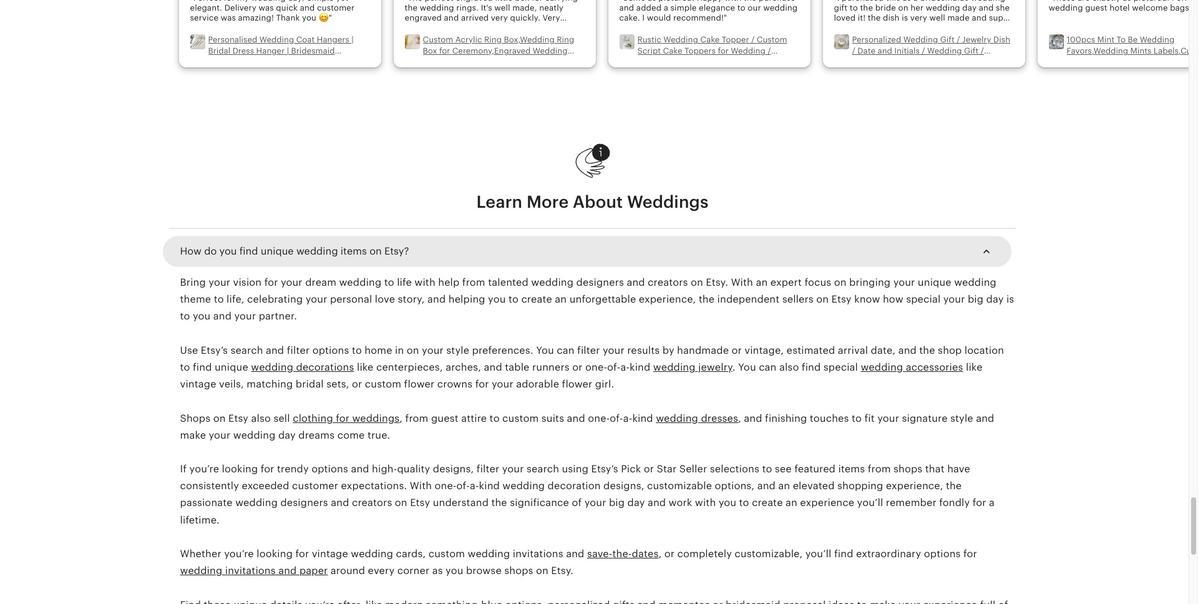 Task type: describe. For each thing, give the bounding box(es) containing it.
as inside whether you're looking for vintage wedding cards, custom wedding invitations and save-the-dates , or completely customizable, you'll find extraordinary options for wedding invitations and paper around every corner as you browse shops on etsy.
[[432, 565, 443, 577]]

a inside if you're looking for trendy options and high-quality designs, filter your search using etsy's pick or star seller selections to see featured items from shops that have consistently exceeded customer expectations. with one-of-a-kind wedding decoration designs, customizable options, and an elevated shopping experience, the passionate wedding designers and creators on etsy understand the significance of your big day and work with you to create an experience you'll remember fondly for a lifetime.
[[989, 497, 995, 509]]

the inside use etsy's search and filter options to home in on your style preferences. you can filter your results by handmade or vintage, estimated arrival date, and the shop location to find unique
[[920, 344, 935, 356]]

your up celebrating
[[281, 277, 303, 288]]

"the
[[405, 0, 423, 2]]

0 horizontal spatial designs,
[[433, 463, 474, 475]]

super
[[989, 13, 1012, 22]]

you're for whether
[[224, 548, 254, 560]]

come
[[337, 429, 365, 441]]

for up the exceeded
[[261, 463, 274, 475]]

for inside bring your vision for your dream wedding to life with help from talented wedding designers and creators on etsy. with an expert focus on bringing your unique wedding theme to life, celebrating your personal love story, and helping you to create an unforgettable experience, the independent sellers on etsy know how special your big day is to you and your partner.
[[264, 277, 278, 288]]

| left bridesmaid
[[287, 46, 289, 56]]

wedding inside , and finishing touches to fit your signature style and make your wedding day dreams come true.
[[233, 429, 276, 441]]

to down 'use'
[[180, 361, 190, 373]]

personalized up date
[[852, 35, 901, 44]]

0 horizontal spatial invitations
[[225, 565, 276, 577]]

cake right mrs
[[671, 69, 690, 78]]

to down talented
[[509, 293, 519, 305]]

.
[[733, 361, 736, 373]]

bring your vision for your dream wedding to life with help from talented wedding designers and creators on etsy. with an expert focus on bringing your unique wedding theme to life, celebrating your personal love story, and helping you to create an unforgettable experience, the independent sellers on etsy know how special your big day is to you and your partner.
[[180, 277, 1015, 322]]

and right suits
[[567, 412, 585, 424]]

for down fondly
[[964, 548, 977, 560]]

for inside the rustic wedding cake topper / custom script cake toppers for wedding / personalized wedding cake topper /  mr and mrs cake toppers -by toa
[[718, 46, 729, 56]]

an left unforgettable
[[555, 293, 567, 305]]

significance
[[510, 497, 569, 509]]

1 vertical spatial of-
[[610, 412, 623, 424]]

you'll inside whether you're looking for vintage wedding cards, custom wedding invitations and save-the-dates , or completely customizable, you'll find extraordinary options for wedding invitations and paper around every corner as you browse shops on etsy.
[[806, 548, 832, 560]]

make
[[180, 429, 206, 441]]

designers inside bring your vision for your dream wedding to life with help from talented wedding designers and creators on etsy. with an expert focus on bringing your unique wedding theme to life, celebrating your personal love story, and helping you to create an unforgettable experience, the independent sellers on etsy know how special your big day is to you and your partner.
[[576, 277, 624, 288]]

bringing
[[850, 277, 891, 288]]

personalized down jewelry
[[926, 58, 975, 67]]

0 horizontal spatial engraved
[[405, 13, 442, 22]]

you down theme
[[193, 310, 211, 322]]

purchased
[[842, 0, 884, 2]]

0 vertical spatial topper
[[722, 35, 749, 44]]

cake right script
[[663, 46, 683, 56]]

to left life
[[384, 277, 394, 288]]

and up wedding decorations link
[[266, 344, 284, 356]]

for up come
[[336, 412, 350, 424]]

vision
[[233, 277, 262, 288]]

jewelry
[[963, 35, 992, 44]]

decor,anniversary
[[480, 69, 551, 78]]

shops inside if you're looking for trendy options and high-quality designs, filter your search using etsy's pick or star seller selections to see featured items from shops that have consistently exceeded customer expectations. with one-of-a-kind wedding decoration designs, customizable options, and an elevated shopping experience, the passionate wedding designers and creators on etsy understand the significance of your big day and work with you to create an experience you'll remember fondly for a lifetime.
[[894, 463, 923, 475]]

pick
[[621, 463, 641, 475]]

wedding inside custom acrylic ring box,wedding ring box for ceremony,engraved wedding ring bearer box,engagements gifts,wedding decor,anniversary gifts
[[533, 46, 568, 56]]

custom inside personalised wedding coat hangers | bridal dress hanger | bridesmaid proposal gift | maid of honour gift | wedding | custom coat hanger
[[249, 69, 280, 78]]

from inside if you're looking for trendy options and high-quality designs, filter your search using etsy's pick or star seller selections to see featured items from shops that have consistently exceeded customer expectations. with one-of-a-kind wedding decoration designs, customizable options, and an elevated shopping experience, the passionate wedding designers and creators on etsy understand the significance of your big day and work with you to create an experience you'll remember fondly for a lifetime.
[[868, 463, 891, 475]]

your up how
[[894, 277, 915, 288]]

your down life,
[[234, 310, 256, 322]]

your down dream
[[306, 293, 327, 305]]

touches
[[810, 412, 849, 424]]

made,
[[513, 3, 537, 12]]

customer inside if you're looking for trendy options and high-quality designs, filter your search using etsy's pick or star seller selections to see featured items from shops that have consistently exceeded customer expectations. with one-of-a-kind wedding decoration designs, customizable options, and an elevated shopping experience, the passionate wedding designers and creators on etsy understand the significance of your big day and work with you to create an experience you'll remember fondly for a lifetime.
[[292, 480, 338, 492]]

for right fondly
[[973, 497, 987, 509]]

the right the understand on the bottom left of the page
[[491, 497, 507, 509]]

made
[[948, 13, 970, 22]]

script
[[638, 46, 661, 56]]

1 horizontal spatial engraved
[[456, 0, 493, 2]]

dish
[[883, 13, 900, 22]]

the down purchased
[[860, 3, 873, 12]]

0 vertical spatial a-
[[621, 361, 630, 373]]

she
[[996, 3, 1010, 12]]

your up significance
[[502, 463, 524, 475]]

etsy inside if you're looking for trendy options and high-quality designs, filter your search using etsy's pick or star seller selections to see featured items from shops that have consistently exceeded customer expectations. with one-of-a-kind wedding decoration designs, customizable options, and an elevated shopping experience, the passionate wedding designers and creators on etsy understand the significance of your big day and work with you to create an experience you'll remember fondly for a lifetime.
[[410, 497, 430, 509]]

"perfect for my wedding day! simple yet elegant. delivery was quick and customer service was amazing! thank you 😊"
[[190, 0, 355, 22]]

and left work
[[648, 497, 666, 509]]

0 vertical spatial of-
[[607, 361, 621, 373]]

| down hangers
[[344, 58, 346, 67]]

| down dress
[[245, 69, 247, 78]]

2 horizontal spatial ring
[[557, 35, 574, 44]]

with inside the "came as pictured. happy with the purchase and added a simple elegance to our wedding cake. i would recommend!"
[[725, 0, 742, 2]]

1 horizontal spatial you
[[738, 361, 756, 373]]

, and finishing touches to fit your signature style and make your wedding day dreams come true.
[[180, 412, 995, 441]]

trendy
[[277, 463, 309, 475]]

acrylic
[[455, 35, 482, 44]]

you down talented
[[488, 293, 506, 305]]

a- inside if you're looking for trendy options and high-quality designs, filter your search using etsy's pick or star seller selections to see featured items from shops that have consistently exceeded customer expectations. with one-of-a-kind wedding decoration designs, customizable options, and an elevated shopping experience, the passionate wedding designers and creators on etsy understand the significance of your big day and work with you to create an experience you'll remember fondly for a lifetime.
[[470, 480, 479, 492]]

wedding inside the "came as pictured. happy with the purchase and added a simple elegance to our wedding cake. i would recommend!"
[[763, 3, 798, 12]]

to
[[1117, 35, 1126, 44]]

as inside "these are exactly as pictured! perfect
[[1123, 0, 1132, 2]]

rustic wedding cake topper / custom script cake toppers for wedding / personalized wedding cake topper /  mr and mrs cake toppers -by toa
[[638, 35, 792, 78]]

girl.
[[595, 378, 614, 390]]

, inside whether you're looking for vintage wedding cards, custom wedding invitations and save-the-dates , or completely customizable, you'll find extraordinary options for wedding invitations and paper around every corner as you browse shops on etsy.
[[659, 548, 662, 560]]

"came
[[620, 0, 646, 2]]

1 flower from the left
[[404, 378, 435, 390]]

favors,wedding
[[1067, 46, 1129, 56]]

dreams
[[299, 429, 335, 441]]

or right runners
[[572, 361, 583, 373]]

| right hangers
[[352, 35, 354, 44]]

if
[[180, 463, 187, 475]]

to inside , and finishing touches to fit your signature style and make your wedding day dreams come true.
[[852, 412, 862, 424]]

passionate
[[180, 497, 233, 509]]

know
[[855, 293, 880, 305]]

lifetime.
[[180, 514, 220, 526]]

to right attire
[[490, 412, 500, 424]]

every
[[368, 565, 395, 577]]

0 horizontal spatial filter
[[287, 344, 310, 356]]

fit
[[865, 412, 875, 424]]

or inside if you're looking for trendy options and high-quality designs, filter your search using etsy's pick or star seller selections to see featured items from shops that have consistently exceeded customer expectations. with one-of-a-kind wedding decoration designs, customizable options, and an elevated shopping experience, the passionate wedding designers and creators on etsy understand the significance of your big day and work with you to create an experience you'll remember fondly for a lifetime.
[[644, 463, 654, 475]]

and left paper
[[279, 565, 297, 577]]

dream
[[305, 277, 336, 288]]

featured
[[795, 463, 836, 475]]

is inside bring your vision for your dream wedding to life with help from talented wedding designers and creators on etsy. with an expert focus on bringing your unique wedding theme to life, celebrating your personal love story, and helping you to create an unforgettable experience, the independent sellers on etsy know how special your big day is to you and your partner.
[[1007, 293, 1015, 305]]

date,
[[871, 344, 896, 356]]

day inside if you're looking for trendy options and high-quality designs, filter your search using etsy's pick or star seller selections to see featured items from shops that have consistently exceeded customer expectations. with one-of-a-kind wedding decoration designs, customizable options, and an elevated shopping experience, the passionate wedding designers and creators on etsy understand the significance of your big day and work with you to create an experience you'll remember fondly for a lifetime.
[[628, 497, 645, 509]]

bring
[[180, 277, 206, 288]]

personalized up engagement
[[852, 58, 901, 67]]

mint
[[1098, 35, 1115, 44]]

pleased!"
[[405, 23, 442, 32]]

of inside personalised wedding coat hangers | bridal dress hanger | bridesmaid proposal gift | maid of honour gift | wedding | custom coat hanger
[[286, 58, 294, 67]]

cake down recommend!"
[[700, 35, 720, 44]]

2 horizontal spatial filter
[[577, 344, 600, 356]]

carrying
[[545, 0, 578, 2]]

you'll inside if you're looking for trendy options and high-quality designs, filter your search using etsy's pick or star seller selections to see featured items from shops that have consistently exceeded customer expectations. with one-of-a-kind wedding decoration designs, customizable options, and an elevated shopping experience, the passionate wedding designers and creators on etsy understand the significance of your big day and work with you to create an experience you'll remember fondly for a lifetime.
[[857, 497, 883, 509]]

vintage inside whether you're looking for vintage wedding cards, custom wedding invitations and save-the-dates , or completely customizable, you'll find extraordinary options for wedding invitations and paper around every corner as you browse shops on etsy.
[[312, 548, 348, 560]]

your right make on the left of the page
[[209, 429, 231, 441]]

for inside "the perfect engraved little box for carrying the wedding rings. it's well made, neatly engraved and arrived very quickly. very pleased!"
[[532, 0, 543, 2]]

and left finishing
[[744, 412, 762, 424]]

by inside use etsy's search and filter options to home in on your style preferences. you can filter your results by handmade or vintage, estimated arrival date, and the shop location to find unique
[[663, 344, 675, 356]]

special inside bring your vision for your dream wedding to life with help from talented wedding designers and creators on etsy. with an expert focus on bringing your unique wedding theme to life, celebrating your personal love story, and helping you to create an unforgettable experience, the independent sellers on etsy know how special your big day is to you and your partner.
[[906, 293, 941, 305]]

gift
[[834, 3, 848, 12]]

your right fit
[[878, 412, 899, 424]]

like vintage veils, matching bridal sets, or custom flower crowns for your adorable flower girl.
[[180, 361, 983, 390]]

box,wedding
[[504, 35, 555, 44]]

vintage inside the like vintage veils, matching bridal sets, or custom flower crowns for your adorable flower girl.
[[180, 378, 216, 390]]

1 vertical spatial also
[[251, 412, 271, 424]]

1 horizontal spatial designs,
[[604, 480, 645, 492]]

the inside the "came as pictured. happy with the purchase and added a simple elegance to our wedding cake. i would recommend!"
[[744, 0, 757, 2]]

experience
[[800, 497, 855, 509]]

etsy. inside bring your vision for your dream wedding to life with help from talented wedding designers and creators on etsy. with an expert focus on bringing your unique wedding theme to life, celebrating your personal love story, and helping you to create an unforgettable experience, the independent sellers on etsy know how special your big day is to you and your partner.
[[706, 277, 729, 288]]

very inside "i purchased this as a bridesmaids wedding gift to the bride on her wedding day and she loved it! the dish is very well made and super cute :)"
[[911, 13, 928, 22]]

unique inside use etsy's search and filter options to home in on your style preferences. you can filter your results by handmade or vintage, estimated arrival date, and the shop location to find unique
[[215, 361, 248, 373]]

mr
[[782, 58, 792, 67]]

"these
[[1049, 0, 1076, 2]]

customer inside "perfect for my wedding day! simple yet elegant. delivery was quick and customer service was amazing! thank you 😊"
[[317, 3, 355, 12]]

from inside bring your vision for your dream wedding to life with help from talented wedding designers and creators on etsy. with an expert focus on bringing your unique wedding theme to life, celebrating your personal love story, and helping you to create an unforgettable experience, the independent sellers on etsy know how special your big day is to you and your partner.
[[462, 277, 485, 288]]

day inside "i purchased this as a bridesmaids wedding gift to the bride on her wedding day and she loved it! the dish is very well made and super cute :)"
[[963, 3, 977, 12]]

wedding inside "the perfect engraved little box for carrying the wedding rings. it's well made, neatly engraved and arrived very quickly. very pleased!"
[[420, 3, 454, 12]]

pictured!
[[1134, 0, 1170, 2]]

the right it!
[[868, 13, 881, 22]]

0 horizontal spatial special
[[824, 361, 858, 373]]

:)"
[[854, 23, 863, 32]]

wedding invitations and paper link
[[180, 565, 328, 577]]

and up unforgettable
[[627, 277, 645, 288]]

day inside bring your vision for your dream wedding to life with help from talented wedding designers and creators on etsy. with an expert focus on bringing your unique wedding theme to life, celebrating your personal love story, and helping you to create an unforgettable experience, the independent sellers on etsy know how special your big day is to you and your partner.
[[987, 293, 1004, 305]]

listing image image for personalized
[[834, 34, 849, 49]]

maid
[[265, 58, 284, 67]]

looking for vintage
[[257, 548, 293, 560]]

0 horizontal spatial ring
[[423, 58, 440, 67]]

like inside the like vintage veils, matching bridal sets, or custom flower crowns for your adorable flower girl.
[[966, 361, 983, 373]]

items inside dropdown button
[[341, 245, 367, 257]]

arches,
[[446, 361, 481, 373]]

wedding dresses link
[[656, 412, 738, 424]]

0 vertical spatial coat
[[296, 35, 315, 44]]

custom for wedding
[[429, 548, 465, 560]]

0 horizontal spatial hanger
[[256, 46, 285, 56]]

gifts
[[553, 69, 572, 78]]

customizable,
[[735, 548, 803, 560]]

to left home
[[352, 344, 362, 356]]

find inside whether you're looking for vintage wedding cards, custom wedding invitations and save-the-dates , or completely customizable, you'll find extraordinary options for wedding invitations and paper around every corner as you browse shops on etsy.
[[834, 548, 854, 560]]

very inside "the perfect engraved little box for carrying the wedding rings. it's well made, neatly engraved and arrived very quickly. very pleased!"
[[491, 13, 508, 22]]

2 flower from the left
[[562, 378, 593, 390]]

listing image image for rustic
[[620, 34, 634, 49]]

to inside the "came as pictured. happy with the purchase and added a simple elegance to our wedding cake. i would recommend!"
[[738, 3, 746, 12]]

by inside the rustic wedding cake topper / custom script cake toppers for wedding / personalized wedding cake topper /  mr and mrs cake toppers -by toa
[[728, 69, 738, 78]]

unforgettable
[[570, 293, 636, 305]]

how
[[180, 245, 202, 257]]

1 horizontal spatial invitations
[[513, 548, 564, 560]]

to left see
[[762, 463, 772, 475]]

kind inside if you're looking for trendy options and high-quality designs, filter your search using etsy's pick or star seller selections to see featured items from shops that have consistently exceeded customer expectations. with one-of-a-kind wedding decoration designs, customizable options, and an elevated shopping experience, the passionate wedding designers and creators on etsy understand the significance of your big day and work with you to create an experience you'll remember fondly for a lifetime.
[[479, 480, 500, 492]]

the inside bring your vision for your dream wedding to life with help from talented wedding designers and creators on etsy. with an expert focus on bringing your unique wedding theme to life, celebrating your personal love story, and helping you to create an unforgettable experience, the independent sellers on etsy know how special your big day is to you and your partner.
[[699, 293, 715, 305]]

and inside personalized wedding gift /  jewelry dish / date and initials / wedding gift / personalized gift / personalized / engagement gift /
[[878, 46, 893, 56]]

guest
[[431, 412, 459, 424]]

about
[[573, 192, 623, 212]]

bridal
[[208, 46, 230, 56]]

rings.
[[456, 3, 479, 12]]

wedding inside "perfect for my wedding day! simple yet elegant. delivery was quick and customer service was amazing! thank you 😊"
[[251, 0, 286, 2]]

and inside the "came as pictured. happy with the purchase and added a simple elegance to our wedding cake. i would recommend!"
[[620, 3, 634, 12]]

| left maid
[[261, 58, 263, 67]]

for up paper
[[295, 548, 309, 560]]

her
[[911, 3, 924, 12]]

etsy inside bring your vision for your dream wedding to life with help from talented wedding designers and creators on etsy. with an expert focus on bringing your unique wedding theme to life, celebrating your personal love story, and helping you to create an unforgettable experience, the independent sellers on etsy know how special your big day is to you and your partner.
[[832, 293, 852, 305]]

arrived
[[461, 13, 489, 22]]

to left life,
[[214, 293, 224, 305]]

1 vertical spatial a-
[[623, 412, 633, 424]]

use etsy's search and filter options to home in on your style preferences. you can filter your results by handmade or vintage, estimated arrival date, and the shop location to find unique
[[180, 344, 1004, 373]]

shops inside whether you're looking for vintage wedding cards, custom wedding invitations and save-the-dates , or completely customizable, you'll find extraordinary options for wedding invitations and paper around every corner as you browse shops on etsy.
[[504, 565, 533, 577]]

the-
[[613, 548, 632, 560]]

1 vertical spatial hanger
[[302, 69, 331, 78]]

and down help
[[428, 293, 446, 305]]

box,engagements
[[470, 58, 540, 67]]

for inside "perfect for my wedding day! simple yet elegant. delivery was quick and customer service was amazing! thank you 😊"
[[224, 0, 235, 2]]

and right made
[[972, 13, 987, 22]]

2 horizontal spatial custom
[[503, 412, 539, 424]]

unique inside dropdown button
[[261, 245, 294, 257]]

browse
[[466, 565, 502, 577]]

personalized inside the rustic wedding cake topper / custom script cake toppers for wedding / personalized wedding cake topper /  mr and mrs cake toppers -by toa
[[638, 58, 687, 67]]

results
[[627, 344, 660, 356]]

whether
[[180, 548, 221, 560]]

extraordinary
[[856, 548, 922, 560]]

1 vertical spatial kind
[[633, 412, 653, 424]]

1 vertical spatial from
[[405, 412, 429, 424]]

if you're looking for trendy options and high-quality designs, filter your search using etsy's pick or star seller selections to see featured items from shops that have consistently exceeded customer expectations. with one-of-a-kind wedding decoration designs, customizable options, and an elevated shopping experience, the passionate wedding designers and creators on etsy understand the significance of your big day and work with you to create an experience you'll remember fondly for a lifetime.
[[180, 463, 995, 526]]

location
[[965, 344, 1004, 356]]

1 vertical spatial one-
[[588, 412, 610, 424]]

etsy's inside use etsy's search and filter options to home in on your style preferences. you can filter your results by handmade or vintage, estimated arrival date, and the shop location to find unique
[[201, 344, 228, 356]]

save-the-dates link
[[587, 548, 659, 560]]

finishing
[[765, 412, 807, 424]]

you're for if
[[189, 463, 219, 475]]

to down options,
[[739, 497, 749, 509]]

unique inside bring your vision for your dream wedding to life with help from talented wedding designers and creators on etsy. with an expert focus on bringing your unique wedding theme to life, celebrating your personal love story, and helping you to create an unforgettable experience, the independent sellers on etsy know how special your big day is to you and your partner.
[[918, 277, 952, 288]]

elegance
[[699, 3, 735, 12]]

100pcs mint to be wedding favors,wedding mints labels,cus
[[1067, 35, 1198, 78]]

1 vertical spatial etsy
[[228, 412, 248, 424]]

your up life,
[[209, 277, 230, 288]]

perfect
[[1172, 0, 1198, 2]]

remember
[[886, 497, 937, 509]]

and inside "the perfect engraved little box for carrying the wedding rings. it's well made, neatly engraved and arrived very quickly. very pleased!"
[[444, 13, 459, 22]]

looking for trendy
[[222, 463, 258, 475]]

options for trendy
[[312, 463, 348, 475]]

1 like from the left
[[357, 361, 374, 373]]

your up wedding decorations like centerpieces, arches, and table runners or one-of-a-kind wedding jewelry . you can also find special wedding accessories
[[603, 344, 625, 356]]

i
[[642, 13, 645, 22]]

to down theme
[[180, 310, 190, 322]]

helping
[[449, 293, 485, 305]]

find inside how do you find unique wedding items on etsy? dropdown button
[[240, 245, 258, 257]]

1 vertical spatial toppers
[[692, 69, 723, 78]]

and right signature on the right bottom of page
[[976, 412, 995, 424]]

and up wedding accessories link
[[899, 344, 917, 356]]

style inside use etsy's search and filter options to home in on your style preferences. you can filter your results by handmade or vintage, estimated arrival date, and the shop location to find unique
[[446, 344, 469, 356]]



Task type: vqa. For each thing, say whether or not it's contained in the screenshot.
"custom" to the top
yes



Task type: locate. For each thing, give the bounding box(es) containing it.
you inside "perfect for my wedding day! simple yet elegant. delivery was quick and customer service was amazing! thank you 😊"
[[302, 13, 317, 22]]

vintage,
[[745, 344, 784, 356]]

are
[[1078, 0, 1090, 2]]

2 vertical spatial custom
[[429, 548, 465, 560]]

1 vertical spatial you
[[738, 361, 756, 373]]

you're inside whether you're looking for vintage wedding cards, custom wedding invitations and save-the-dates , or completely customizable, you'll find extraordinary options for wedding invitations and paper around every corner as you browse shops on etsy.
[[224, 548, 254, 560]]

for up the -
[[718, 46, 729, 56]]

, inside , and finishing touches to fit your signature style and make your wedding day dreams come true.
[[738, 412, 741, 424]]

0 vertical spatial items
[[341, 245, 367, 257]]

with inside bring your vision for your dream wedding to life with help from talented wedding designers and creators on etsy. with an expert focus on bringing your unique wedding theme to life, celebrating your personal love story, and helping you to create an unforgettable experience, the independent sellers on etsy know how special your big day is to you and your partner.
[[415, 277, 436, 288]]

customizable
[[647, 480, 712, 492]]

personalised
[[208, 35, 257, 44]]

0 horizontal spatial create
[[521, 293, 552, 305]]

of inside if you're looking for trendy options and high-quality designs, filter your search using etsy's pick or star seller selections to see featured items from shops that have consistently exceeded customer expectations. with one-of-a-kind wedding decoration designs, customizable options, and an elevated shopping experience, the passionate wedding designers and creators on etsy understand the significance of your big day and work with you to create an experience you'll remember fondly for a lifetime.
[[572, 497, 582, 509]]

a inside "i purchased this as a bridesmaids wedding gift to the bride on her wedding day and she loved it! the dish is very well made and super cute :)"
[[914, 0, 918, 2]]

proposal
[[208, 58, 242, 67]]

filter
[[287, 344, 310, 356], [577, 344, 600, 356], [477, 463, 500, 475]]

cards,
[[396, 548, 426, 560]]

1 vertical spatial style
[[951, 412, 974, 424]]

you down options,
[[719, 497, 737, 509]]

with inside if you're looking for trendy options and high-quality designs, filter your search using etsy's pick or star seller selections to see featured items from shops that have consistently exceeded customer expectations. with one-of-a-kind wedding decoration designs, customizable options, and an elevated shopping experience, the passionate wedding designers and creators on etsy understand the significance of your big day and work with you to create an experience you'll remember fondly for a lifetime.
[[410, 480, 432, 492]]

for inside the like vintage veils, matching bridal sets, or custom flower crowns for your adorable flower girl.
[[475, 378, 489, 390]]

creators
[[648, 277, 688, 288], [352, 497, 392, 509]]

find inside use etsy's search and filter options to home in on your style preferences. you can filter your results by handmade or vintage, estimated arrival date, and the shop location to find unique
[[193, 361, 212, 373]]

0 horizontal spatial well
[[495, 3, 510, 12]]

expectations.
[[341, 480, 407, 492]]

simple
[[671, 3, 697, 12]]

custom inside the rustic wedding cake topper / custom script cake toppers for wedding / personalized wedding cake topper /  mr and mrs cake toppers -by toa
[[757, 35, 787, 44]]

1 vertical spatial vintage
[[312, 548, 348, 560]]

your
[[209, 277, 230, 288], [281, 277, 303, 288], [894, 277, 915, 288], [306, 293, 327, 305], [944, 293, 965, 305], [234, 310, 256, 322], [422, 344, 444, 356], [603, 344, 625, 356], [492, 378, 514, 390], [878, 412, 899, 424], [209, 429, 231, 441], [502, 463, 524, 475], [585, 497, 606, 509]]

using
[[562, 463, 589, 475]]

seller
[[680, 463, 707, 475]]

1 horizontal spatial etsy
[[410, 497, 430, 509]]

as up added
[[648, 0, 656, 2]]

like down home
[[357, 361, 374, 373]]

experience, inside if you're looking for trendy options and high-quality designs, filter your search using etsy's pick or star seller selections to see featured items from shops that have consistently exceeded customer expectations. with one-of-a-kind wedding decoration designs, customizable options, and an elevated shopping experience, the passionate wedding designers and creators on etsy understand the significance of your big day and work with you to create an experience you'll remember fondly for a lifetime.
[[886, 480, 943, 492]]

2 horizontal spatial from
[[868, 463, 891, 475]]

veils,
[[219, 378, 244, 390]]

as inside "i purchased this as a bridesmaids wedding gift to the bride on her wedding day and she loved it! the dish is very well made and super cute :)"
[[903, 0, 911, 2]]

etsy. inside whether you're looking for vintage wedding cards, custom wedding invitations and save-the-dates , or completely customizable, you'll find extraordinary options for wedding invitations and paper around every corner as you browse shops on etsy.
[[551, 565, 574, 577]]

big inside if you're looking for trendy options and high-quality designs, filter your search using etsy's pick or star seller selections to see featured items from shops that have consistently exceeded customer expectations. with one-of-a-kind wedding decoration designs, customizable options, and an elevated shopping experience, the passionate wedding designers and creators on etsy understand the significance of your big day and work with you to create an experience you'll remember fondly for a lifetime.
[[609, 497, 625, 509]]

options for filter
[[313, 344, 349, 356]]

style inside , and finishing touches to fit your signature style and make your wedding day dreams come true.
[[951, 412, 974, 424]]

life,
[[227, 293, 244, 305]]

0 vertical spatial creators
[[648, 277, 688, 288]]

weddings
[[627, 192, 709, 212]]

1 horizontal spatial well
[[930, 13, 946, 22]]

and left save-
[[566, 548, 585, 560]]

on inside dropdown button
[[370, 245, 382, 257]]

and down day!
[[300, 3, 315, 12]]

filter inside if you're looking for trendy options and high-quality designs, filter your search using etsy's pick or star seller selections to see featured items from shops that have consistently exceeded customer expectations. with one-of-a-kind wedding decoration designs, customizable options, and an elevated shopping experience, the passionate wedding designers and creators on etsy understand the significance of your big day and work with you to create an experience you'll remember fondly for a lifetime.
[[477, 463, 500, 475]]

and down preferences.
[[484, 361, 502, 373]]

1 vertical spatial search
[[527, 463, 559, 475]]

and inside "perfect for my wedding day! simple yet elegant. delivery was quick and customer service was amazing! thank you 😊"
[[300, 3, 315, 12]]

, left guest
[[400, 412, 403, 424]]

one-
[[585, 361, 607, 373], [588, 412, 610, 424], [435, 480, 457, 492]]

4 listing image image from the left
[[834, 34, 849, 49]]

"perfect
[[190, 0, 222, 2]]

custom left suits
[[503, 412, 539, 424]]

you up runners
[[536, 344, 554, 356]]

an down see
[[779, 480, 790, 492]]

your up shop
[[944, 293, 965, 305]]

0 vertical spatial toppers
[[685, 46, 716, 56]]

1 vertical spatial create
[[752, 497, 783, 509]]

topper up the -
[[722, 35, 749, 44]]

consistently
[[180, 480, 239, 492]]

find left extraordinary
[[834, 548, 854, 560]]

date
[[858, 46, 876, 56]]

ring
[[484, 35, 502, 44], [557, 35, 574, 44], [423, 58, 440, 67]]

1 horizontal spatial hanger
[[302, 69, 331, 78]]

you'll
[[857, 497, 883, 509], [806, 548, 832, 560]]

experience, inside bring your vision for your dream wedding to life with help from talented wedding designers and creators on etsy. with an expert focus on bringing your unique wedding theme to life, celebrating your personal love story, and helping you to create an unforgettable experience, the independent sellers on etsy know how special your big day is to you and your partner.
[[639, 293, 696, 305]]

initials
[[895, 46, 920, 56]]

for inside custom acrylic ring box,wedding ring box for ceremony,engraved wedding ring bearer box,engagements gifts,wedding decor,anniversary gifts
[[439, 46, 450, 56]]

customer down yet
[[317, 3, 355, 12]]

0 horizontal spatial ,
[[400, 412, 403, 424]]

1 vertical spatial topper
[[747, 58, 775, 67]]

0 vertical spatial shops
[[894, 463, 923, 475]]

on inside use etsy's search and filter options to home in on your style preferences. you can filter your results by handmade or vintage, estimated arrival date, and the shop location to find unique
[[407, 344, 419, 356]]

1 horizontal spatial unique
[[261, 245, 294, 257]]

1 horizontal spatial designers
[[576, 277, 624, 288]]

1 horizontal spatial filter
[[477, 463, 500, 475]]

2 vertical spatial a
[[989, 497, 995, 509]]

coat
[[296, 35, 315, 44], [282, 69, 300, 78]]

can
[[557, 344, 575, 356], [759, 361, 777, 373]]

toa
[[740, 69, 756, 78]]

happy
[[697, 0, 722, 2]]

engagement
[[852, 69, 902, 78]]

2 horizontal spatial custom
[[757, 35, 787, 44]]

flower left the girl.
[[562, 378, 593, 390]]

2 horizontal spatial a
[[989, 497, 995, 509]]

2 vertical spatial from
[[868, 463, 891, 475]]

0 vertical spatial etsy's
[[201, 344, 228, 356]]

use
[[180, 344, 198, 356]]

your up centerpieces,
[[422, 344, 444, 356]]

can inside use etsy's search and filter options to home in on your style preferences. you can filter your results by handmade or vintage, estimated arrival date, and the shop location to find unique
[[557, 344, 575, 356]]

1 vertical spatial shops
[[504, 565, 533, 577]]

day
[[963, 3, 977, 12], [987, 293, 1004, 305], [278, 429, 296, 441], [628, 497, 645, 509]]

box
[[515, 0, 530, 2]]

1 vertical spatial custom
[[503, 412, 539, 424]]

looking inside if you're looking for trendy options and high-quality designs, filter your search using etsy's pick or star seller selections to see featured items from shops that have consistently exceeded customer expectations. with one-of-a-kind wedding decoration designs, customizable options, and an elevated shopping experience, the passionate wedding designers and creators on etsy understand the significance of your big day and work with you to create an experience you'll remember fondly for a lifetime.
[[222, 463, 258, 475]]

well inside "i purchased this as a bridesmaids wedding gift to the bride on her wedding day and she loved it! the dish is very well made and super cute :)"
[[930, 13, 946, 22]]

1 horizontal spatial custom
[[429, 548, 465, 560]]

more
[[527, 192, 569, 212]]

life
[[397, 277, 412, 288]]

options inside whether you're looking for vintage wedding cards, custom wedding invitations and save-the-dates , or completely customizable, you'll find extraordinary options for wedding invitations and paper around every corner as you browse shops on etsy.
[[924, 548, 961, 560]]

/
[[751, 35, 755, 44], [957, 35, 960, 44], [768, 46, 771, 56], [852, 46, 856, 56], [922, 46, 925, 56], [981, 46, 984, 56], [777, 58, 780, 67], [920, 58, 924, 67], [977, 58, 980, 67], [920, 69, 924, 78]]

1 horizontal spatial a
[[914, 0, 918, 2]]

exceeded
[[242, 480, 289, 492]]

or inside use etsy's search and filter options to home in on your style preferences. you can filter your results by handmade or vintage, estimated arrival date, and the shop location to find unique
[[732, 344, 742, 356]]

creators inside if you're looking for trendy options and high-quality designs, filter your search using etsy's pick or star seller selections to see featured items from shops that have consistently exceeded customer expectations. with one-of-a-kind wedding decoration designs, customizable options, and an elevated shopping experience, the passionate wedding designers and creators on etsy understand the significance of your big day and work with you to create an experience you'll remember fondly for a lifetime.
[[352, 497, 392, 509]]

style right signature on the right bottom of page
[[951, 412, 974, 424]]

bearer
[[443, 58, 468, 67]]

0 horizontal spatial designers
[[281, 497, 328, 509]]

wedding decorations like centerpieces, arches, and table runners or one-of-a-kind wedding jewelry . you can also find special wedding accessories
[[251, 361, 963, 373]]

etsy's inside if you're looking for trendy options and high-quality designs, filter your search using etsy's pick or star seller selections to see featured items from shops that have consistently exceeded customer expectations. with one-of-a-kind wedding decoration designs, customizable options, and an elevated shopping experience, the passionate wedding designers and creators on etsy understand the significance of your big day and work with you to create an experience you'll remember fondly for a lifetime.
[[591, 463, 618, 475]]

customer
[[317, 3, 355, 12], [292, 480, 338, 492]]

clothing for weddings link
[[293, 412, 400, 424]]

items up the shopping
[[839, 463, 865, 475]]

filter up wedding decorations link
[[287, 344, 310, 356]]

1 vertical spatial well
[[930, 13, 946, 22]]

1 vertical spatial designs,
[[604, 480, 645, 492]]

options inside use etsy's search and filter options to home in on your style preferences. you can filter your results by handmade or vintage, estimated arrival date, and the shop location to find unique
[[313, 344, 349, 356]]

was down delivery
[[221, 13, 236, 22]]

of- inside if you're looking for trendy options and high-quality designs, filter your search using etsy's pick or star seller selections to see featured items from shops that have consistently exceeded customer expectations. with one-of-a-kind wedding decoration designs, customizable options, and an elevated shopping experience, the passionate wedding designers and creators on etsy understand the significance of your big day and work with you to create an experience you'll remember fondly for a lifetime.
[[457, 480, 470, 492]]

0 vertical spatial also
[[780, 361, 799, 373]]

0 horizontal spatial like
[[357, 361, 374, 373]]

find up vision
[[240, 245, 258, 257]]

you'll right customizable,
[[806, 548, 832, 560]]

true.
[[368, 429, 390, 441]]

save-
[[587, 548, 613, 560]]

focus
[[805, 277, 832, 288]]

listing image image down cute
[[834, 34, 849, 49]]

as up her
[[903, 0, 911, 2]]

2 vertical spatial kind
[[479, 480, 500, 492]]

and down expectations.
[[331, 497, 349, 509]]

1 vertical spatial with
[[415, 277, 436, 288]]

3 listing image image from the left
[[620, 34, 634, 49]]

and left mrs
[[638, 69, 652, 78]]

you left browse on the left bottom of page
[[446, 565, 463, 577]]

to left our
[[738, 3, 746, 12]]

listing image image for custom
[[405, 34, 420, 49]]

0 vertical spatial one-
[[585, 361, 607, 373]]

0 vertical spatial vintage
[[180, 378, 216, 390]]

2 vertical spatial one-
[[435, 480, 457, 492]]

search inside if you're looking for trendy options and high-quality designs, filter your search using etsy's pick or star seller selections to see featured items from shops that have consistently exceeded customer expectations. with one-of-a-kind wedding decoration designs, customizable options, and an elevated shopping experience, the passionate wedding designers and creators on etsy understand the significance of your big day and work with you to create an experience you'll remember fondly for a lifetime.
[[527, 463, 559, 475]]

shops left that
[[894, 463, 923, 475]]

2 horizontal spatial ,
[[738, 412, 741, 424]]

1 vertical spatial by
[[663, 344, 675, 356]]

custom inside the like vintage veils, matching bridal sets, or custom flower crowns for your adorable flower girl.
[[365, 378, 401, 390]]

designs, up the understand on the bottom left of the page
[[433, 463, 474, 475]]

special
[[906, 293, 941, 305], [824, 361, 858, 373]]

you inside dropdown button
[[219, 245, 237, 257]]

0 horizontal spatial custom
[[365, 378, 401, 390]]

personalized wedding gift /  jewelry dish / date and initials / wedding gift / personalized gift / personalized / engagement gift /
[[852, 35, 1011, 78]]

1 vertical spatial was
[[221, 13, 236, 22]]

you inside whether you're looking for vintage wedding cards, custom wedding invitations and save-the-dates , or completely customizable, you'll find extraordinary options for wedding invitations and paper around every corner as you browse shops on etsy.
[[446, 565, 463, 577]]

you inside if you're looking for trendy options and high-quality designs, filter your search using etsy's pick or star seller selections to see featured items from shops that have consistently exceeded customer expectations. with one-of-a-kind wedding decoration designs, customizable options, and an elevated shopping experience, the passionate wedding designers and creators on etsy understand the significance of your big day and work with you to create an experience you'll remember fondly for a lifetime.
[[719, 497, 737, 509]]

fondly
[[940, 497, 970, 509]]

a up her
[[914, 0, 918, 2]]

0 horizontal spatial flower
[[404, 378, 435, 390]]

0 vertical spatial with
[[731, 277, 753, 288]]

1 horizontal spatial vintage
[[312, 548, 348, 560]]

delivery
[[224, 3, 257, 12]]

1 vertical spatial experience,
[[886, 480, 943, 492]]

an down elevated
[[786, 497, 798, 509]]

hanger down honour
[[302, 69, 331, 78]]

as
[[648, 0, 656, 2], [903, 0, 911, 2], [1123, 0, 1132, 2], [432, 565, 443, 577]]

2 like from the left
[[966, 361, 983, 373]]

the inside "the perfect engraved little box for carrying the wedding rings. it's well made, neatly engraved and arrived very quickly. very pleased!"
[[405, 3, 418, 12]]

pictured.
[[659, 0, 695, 2]]

0 horizontal spatial vintage
[[180, 378, 216, 390]]

a
[[914, 0, 918, 2], [664, 3, 669, 12], [989, 497, 995, 509]]

on inside "i purchased this as a bridesmaids wedding gift to the bride on her wedding day and she loved it! the dish is very well made and super cute :)"
[[899, 3, 909, 12]]

completely
[[678, 548, 732, 560]]

1 vertical spatial of
[[572, 497, 582, 509]]

flower down centerpieces,
[[404, 378, 435, 390]]

an up independent
[[756, 277, 768, 288]]

0 vertical spatial looking
[[222, 463, 258, 475]]

1 horizontal spatial big
[[968, 293, 984, 305]]

find down estimated
[[802, 361, 821, 373]]

like down location at the bottom of page
[[966, 361, 983, 373]]

you inside use etsy's search and filter options to home in on your style preferences. you can filter your results by handmade or vintage, estimated arrival date, and the shop location to find unique
[[536, 344, 554, 356]]

1 horizontal spatial etsy.
[[706, 277, 729, 288]]

on inside if you're looking for trendy options and high-quality designs, filter your search using etsy's pick or star seller selections to see featured items from shops that have consistently exceeded customer expectations. with one-of-a-kind wedding decoration designs, customizable options, and an elevated shopping experience, the passionate wedding designers and creators on etsy understand the significance of your big day and work with you to create an experience you'll remember fondly for a lifetime.
[[395, 497, 407, 509]]

wedding inside dropdown button
[[296, 245, 338, 257]]

and inside the rustic wedding cake topper / custom script cake toppers for wedding / personalized wedding cake topper /  mr and mrs cake toppers -by toa
[[638, 69, 652, 78]]

with inside bring your vision for your dream wedding to life with help from talented wedding designers and creators on etsy. with an expert focus on bringing your unique wedding theme to life, celebrating your personal love story, and helping you to create an unforgettable experience, the independent sellers on etsy know how special your big day is to you and your partner.
[[731, 277, 753, 288]]

1 horizontal spatial was
[[259, 3, 274, 12]]

1 horizontal spatial ring
[[484, 35, 502, 44]]

1 horizontal spatial you're
[[224, 548, 254, 560]]

or up .
[[732, 344, 742, 356]]

decoration
[[548, 480, 601, 492]]

listing image image for personalised
[[190, 34, 205, 49]]

1 horizontal spatial items
[[839, 463, 865, 475]]

and up expectations.
[[351, 463, 369, 475]]

2 listing image image from the left
[[405, 34, 420, 49]]

of- up the girl.
[[607, 361, 621, 373]]

search up veils,
[[231, 344, 263, 356]]

2 horizontal spatial etsy
[[832, 293, 852, 305]]

1 vertical spatial a
[[664, 3, 669, 12]]

1 horizontal spatial can
[[759, 361, 777, 373]]

listing image image
[[190, 34, 205, 49], [405, 34, 420, 49], [620, 34, 634, 49], [834, 34, 849, 49], [1049, 34, 1064, 49]]

one- up the understand on the bottom left of the page
[[435, 480, 457, 492]]

2 vertical spatial a-
[[470, 480, 479, 492]]

accessories
[[906, 361, 963, 373]]

quick
[[276, 3, 298, 12]]

0 vertical spatial designers
[[576, 277, 624, 288]]

bridesmaid
[[291, 46, 335, 56]]

designers down trendy
[[281, 497, 328, 509]]

1 vertical spatial with
[[410, 480, 432, 492]]

shops
[[894, 463, 923, 475], [504, 565, 533, 577]]

, left finishing
[[738, 412, 741, 424]]

0 vertical spatial well
[[495, 3, 510, 12]]

etsy
[[832, 293, 852, 305], [228, 412, 248, 424], [410, 497, 430, 509]]

0 vertical spatial engraved
[[456, 0, 493, 2]]

"came as pictured. happy with the purchase and added a simple elegance to our wedding cake. i would recommend!"
[[620, 0, 798, 22]]

tab list
[[169, 228, 1016, 229]]

corner
[[397, 565, 430, 577]]

0 horizontal spatial a
[[664, 3, 669, 12]]

it!
[[858, 13, 866, 22]]

engraved
[[456, 0, 493, 2], [405, 13, 442, 22]]

1 vertical spatial creators
[[352, 497, 392, 509]]

thank
[[276, 13, 300, 22]]

day up location at the bottom of page
[[987, 293, 1004, 305]]

of down decoration
[[572, 497, 582, 509]]

kind down results
[[630, 361, 651, 373]]

toppers down recommend!"
[[685, 46, 716, 56]]

0 vertical spatial options
[[313, 344, 349, 356]]

listing image image for 100pcs
[[1049, 34, 1064, 49]]

jewelry
[[699, 361, 733, 373]]

"i purchased this as a bridesmaids wedding gift to the bride on her wedding day and she loved it! the dish is very well made and super cute :)"
[[834, 0, 1012, 32]]

special down arrival
[[824, 361, 858, 373]]

well down little
[[495, 3, 510, 12]]

0 horizontal spatial items
[[341, 245, 367, 257]]

dish
[[994, 35, 1011, 44]]

to down purchased
[[850, 3, 858, 12]]

listing image image left 100pcs
[[1049, 34, 1064, 49]]

wedding inside 100pcs mint to be wedding favors,wedding mints labels,cus
[[1140, 35, 1175, 44]]

elegant.
[[190, 3, 222, 12]]

bride
[[875, 3, 896, 12]]

1 vertical spatial special
[[824, 361, 858, 373]]

you'll down the shopping
[[857, 497, 883, 509]]

to inside "i purchased this as a bridesmaids wedding gift to the bride on her wedding day and she loved it! the dish is very well made and super cute :)"
[[850, 3, 858, 12]]

also left sell
[[251, 412, 271, 424]]

gifts,wedding
[[423, 69, 478, 78]]

you're up consistently
[[189, 463, 219, 475]]

2 very from the left
[[911, 13, 928, 22]]

do
[[204, 245, 217, 257]]

1 horizontal spatial you'll
[[857, 497, 883, 509]]

options,
[[715, 480, 755, 492]]

0 vertical spatial big
[[968, 293, 984, 305]]

0 vertical spatial experience,
[[639, 293, 696, 305]]

and right date
[[878, 46, 893, 56]]

1 very from the left
[[491, 13, 508, 22]]

on inside whether you're looking for vintage wedding cards, custom wedding invitations and save-the-dates , or completely customizable, you'll find extraordinary options for wedding invitations and paper around every corner as you browse shops on etsy.
[[536, 565, 549, 577]]

0 vertical spatial with
[[725, 0, 742, 2]]

big up location at the bottom of page
[[968, 293, 984, 305]]

1 horizontal spatial etsy's
[[591, 463, 618, 475]]

search inside use etsy's search and filter options to home in on your style preferences. you can filter your results by handmade or vintage, estimated arrival date, and the shop location to find unique
[[231, 344, 263, 356]]

very down it's
[[491, 13, 508, 22]]

create inside bring your vision for your dream wedding to life with help from talented wedding designers and creators on etsy. with an expert focus on bringing your unique wedding theme to life, celebrating your personal love story, and helping you to create an unforgettable experience, the independent sellers on etsy know how special your big day is to you and your partner.
[[521, 293, 552, 305]]

custom inside custom acrylic ring box,wedding ring box for ceremony,engraved wedding ring bearer box,engagements gifts,wedding decor,anniversary gifts
[[423, 35, 453, 44]]

0 horizontal spatial shops
[[504, 565, 533, 577]]

as inside the "came as pictured. happy with the purchase and added a simple elegance to our wedding cake. i would recommend!"
[[648, 0, 656, 2]]

custom inside whether you're looking for vintage wedding cards, custom wedding invitations and save-the-dates , or completely customizable, you'll find extraordinary options for wedding invitations and paper around every corner as you browse shops on etsy.
[[429, 548, 465, 560]]

0 vertical spatial kind
[[630, 361, 651, 373]]

you left "😊""
[[302, 13, 317, 22]]

1 listing image image from the left
[[190, 34, 205, 49]]

1 horizontal spatial special
[[906, 293, 941, 305]]

is inside "i purchased this as a bridesmaids wedding gift to the bride on her wedding day and she loved it! the dish is very well made and super cute :)"
[[902, 13, 908, 22]]

etsy down quality
[[410, 497, 430, 509]]

well inside "the perfect engraved little box for carrying the wedding rings. it's well made, neatly engraved and arrived very quickly. very pleased!"
[[495, 3, 510, 12]]

5 listing image image from the left
[[1049, 34, 1064, 49]]

0 vertical spatial a
[[914, 0, 918, 2]]

experience, up remember
[[886, 480, 943, 492]]

coat down maid
[[282, 69, 300, 78]]

your inside the like vintage veils, matching bridal sets, or custom flower crowns for your adorable flower girl.
[[492, 378, 514, 390]]

day inside , and finishing touches to fit your signature style and make your wedding day dreams come true.
[[278, 429, 296, 441]]

1 vertical spatial unique
[[918, 277, 952, 288]]

create down talented
[[521, 293, 552, 305]]

ring down "very"
[[557, 35, 574, 44]]

custom for flower
[[365, 378, 401, 390]]

your down decoration
[[585, 497, 606, 509]]

or inside whether you're looking for vintage wedding cards, custom wedding invitations and save-the-dates , or completely customizable, you'll find extraordinary options for wedding invitations and paper around every corner as you browse shops on etsy.
[[665, 548, 675, 560]]

day!
[[288, 0, 305, 2]]

2 vertical spatial unique
[[215, 361, 248, 373]]

well down bridesmaids
[[930, 13, 946, 22]]

with
[[731, 277, 753, 288], [410, 480, 432, 492]]

handmade
[[677, 344, 729, 356]]

0 vertical spatial etsy
[[832, 293, 852, 305]]

a right fondly
[[989, 497, 995, 509]]

the up fondly
[[946, 480, 962, 492]]

bridesmaids
[[920, 0, 969, 2]]

create inside if you're looking for trendy options and high-quality designs, filter your search using etsy's pick or star seller selections to see featured items from shops that have consistently exceeded customer expectations. with one-of-a-kind wedding decoration designs, customizable options, and an elevated shopping experience, the passionate wedding designers and creators on etsy understand the significance of your big day and work with you to create an experience you'll remember fondly for a lifetime.
[[752, 497, 783, 509]]

love
[[375, 293, 395, 305]]

cake up the -
[[726, 58, 745, 67]]

you're inside if you're looking for trendy options and high-quality designs, filter your search using etsy's pick or star seller selections to see featured items from shops that have consistently exceeded customer expectations. with one-of-a-kind wedding decoration designs, customizable options, and an elevated shopping experience, the passionate wedding designers and creators on etsy understand the significance of your big day and work with you to create an experience you'll remember fondly for a lifetime.
[[189, 463, 219, 475]]

1 horizontal spatial create
[[752, 497, 783, 509]]

options up decorations
[[313, 344, 349, 356]]

1 horizontal spatial is
[[1007, 293, 1015, 305]]

and left she
[[979, 3, 994, 12]]

0 vertical spatial etsy.
[[706, 277, 729, 288]]

bridal
[[296, 378, 324, 390]]

1 vertical spatial customer
[[292, 480, 338, 492]]

designers inside if you're looking for trendy options and high-quality designs, filter your search using etsy's pick or star seller selections to see featured items from shops that have consistently exceeded customer expectations. with one-of-a-kind wedding decoration designs, customizable options, and an elevated shopping experience, the passionate wedding designers and creators on etsy understand the significance of your big day and work with you to create an experience you'll remember fondly for a lifetime.
[[281, 497, 328, 509]]

1 horizontal spatial from
[[462, 277, 485, 288]]

etsy's right 'use'
[[201, 344, 228, 356]]

1 vertical spatial coat
[[282, 69, 300, 78]]

for down the arches,
[[475, 378, 489, 390]]

1 horizontal spatial shops
[[894, 463, 923, 475]]

1 horizontal spatial experience,
[[886, 480, 943, 492]]

and down see
[[758, 480, 776, 492]]

1 horizontal spatial like
[[966, 361, 983, 373]]

one- inside if you're looking for trendy options and high-quality designs, filter your search using etsy's pick or star seller selections to see featured items from shops that have consistently exceeded customer expectations. with one-of-a-kind wedding decoration designs, customizable options, and an elevated shopping experience, the passionate wedding designers and creators on etsy understand the significance of your big day and work with you to create an experience you'll remember fondly for a lifetime.
[[435, 480, 457, 492]]

a- up "pick" at the bottom of the page
[[623, 412, 633, 424]]

looking inside whether you're looking for vintage wedding cards, custom wedding invitations and save-the-dates , or completely customizable, you'll find extraordinary options for wedding invitations and paper around every corner as you browse shops on etsy.
[[257, 548, 293, 560]]

vintage left veils,
[[180, 378, 216, 390]]

listing image image down the pleased!"
[[405, 34, 420, 49]]

creators inside bring your vision for your dream wedding to life with help from talented wedding designers and creators on etsy. with an expert focus on bringing your unique wedding theme to life, celebrating your personal love story, and helping you to create an unforgettable experience, the independent sellers on etsy know how special your big day is to you and your partner.
[[648, 277, 688, 288]]

items
[[341, 245, 367, 257], [839, 463, 865, 475]]

cake.
[[620, 13, 640, 22]]

you right do
[[219, 245, 237, 257]]

table
[[505, 361, 530, 373]]

or right dates
[[665, 548, 675, 560]]

with inside if you're looking for trendy options and high-quality designs, filter your search using etsy's pick or star seller selections to see featured items from shops that have consistently exceeded customer expectations. with one-of-a-kind wedding decoration designs, customizable options, and an elevated shopping experience, the passionate wedding designers and creators on etsy understand the significance of your big day and work with you to create an experience you'll remember fondly for a lifetime.
[[695, 497, 716, 509]]

hangers
[[317, 35, 349, 44]]

cute
[[834, 23, 852, 32]]

a up the would
[[664, 3, 669, 12]]

dresses
[[701, 412, 738, 424]]

or inside the like vintage veils, matching bridal sets, or custom flower crowns for your adorable flower girl.
[[352, 378, 362, 390]]

simple
[[307, 0, 334, 2]]

wedding jewelry link
[[653, 361, 733, 373]]

and down life,
[[213, 310, 232, 322]]

honour
[[296, 58, 325, 67]]

listing image image left rustic on the top right
[[620, 34, 634, 49]]

big inside bring your vision for your dream wedding to life with help from talented wedding designers and creators on etsy. with an expert focus on bringing your unique wedding theme to life, celebrating your personal love story, and helping you to create an unforgettable experience, the independent sellers on etsy know how special your big day is to you and your partner.
[[968, 293, 984, 305]]

or
[[732, 344, 742, 356], [572, 361, 583, 373], [352, 378, 362, 390], [644, 463, 654, 475], [665, 548, 675, 560]]



